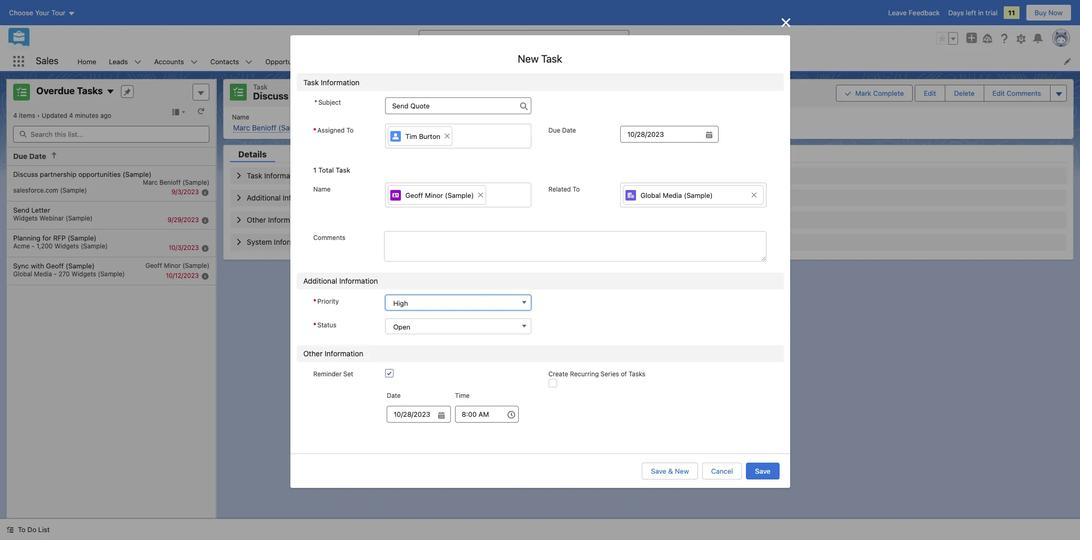 Task type: vqa. For each thing, say whether or not it's contained in the screenshot.
left them
no



Task type: describe. For each thing, give the bounding box(es) containing it.
save & new button
[[642, 463, 698, 480]]

none search field inside overdue tasks|tasks|list view element
[[13, 126, 209, 143]]

global media (sample)
[[641, 191, 713, 200]]

discuss inside 'task discuss partnership opportunities (sample)'
[[253, 91, 289, 102]]

0 vertical spatial minor
[[425, 191, 443, 200]]

name for name marc benioff (sample)
[[232, 113, 249, 121]]

search...
[[439, 34, 467, 43]]

of
[[621, 370, 627, 378]]

0 vertical spatial date
[[562, 126, 576, 134]]

Search Overdue Tasks list view. search field
[[13, 126, 209, 143]]

ago
[[100, 112, 111, 119]]

overdue tasks
[[36, 85, 103, 96]]

list containing marc benioff (sample)
[[224, 107, 1074, 139]]

trial
[[986, 8, 998, 17]]

buy now
[[1035, 8, 1063, 17]]

search... button
[[419, 30, 629, 47]]

save for save
[[755, 467, 771, 476]]

leave
[[889, 8, 907, 17]]

task down search... "button"
[[541, 52, 562, 64]]

9/29/2023
[[168, 216, 199, 224]]

minor inside select an item from this list to open it. list box
[[164, 261, 181, 269]]

related for related to
[[549, 185, 571, 193]]

additional information
[[303, 276, 378, 285]]

Date text field
[[387, 406, 451, 423]]

leads
[[109, 57, 128, 66]]

date inside group
[[387, 392, 401, 400]]

•
[[37, 112, 40, 119]]

burton
[[419, 132, 441, 141]]

0 vertical spatial due
[[549, 126, 561, 134]]

save & new
[[651, 467, 689, 476]]

contacts list item
[[204, 52, 259, 71]]

minutes
[[75, 112, 99, 119]]

sync with geoff (sample)
[[13, 261, 95, 270]]

4 items • updated 4 minutes ago
[[13, 112, 111, 119]]

related for related to salesforce.com (sample)
[[359, 113, 381, 121]]

task up * subject
[[303, 78, 319, 87]]

assigned to
[[318, 126, 354, 134]]

opportunities inside 'task discuss partnership opportunities (sample)'
[[346, 91, 407, 102]]

&
[[668, 467, 673, 476]]

2 horizontal spatial geoff
[[405, 191, 423, 200]]

10/12/2023
[[166, 271, 199, 279]]

0 vertical spatial widgets
[[13, 214, 38, 222]]

salesforce.com (sample)
[[13, 186, 87, 194]]

2 vertical spatial widgets
[[72, 270, 96, 278]]

leads list item
[[103, 52, 148, 71]]

contacts
[[210, 57, 239, 66]]

9/3/2023
[[172, 188, 199, 196]]

10/3/2023
[[169, 244, 199, 251]]

related link
[[281, 149, 327, 162]]

salesforce.com inside select an item from this list to open it. list box
[[13, 186, 58, 194]]

information for other information
[[325, 349, 364, 358]]

leads link
[[103, 52, 134, 71]]

high button
[[385, 295, 532, 310]]

days left in trial
[[949, 8, 998, 17]]

list containing home
[[71, 52, 1081, 71]]

discuss partnership opportunities (sample) marc benioff (sample)
[[13, 170, 209, 186]]

new inside button
[[675, 467, 689, 476]]

accounts list item
[[148, 52, 204, 71]]

1 total task
[[313, 166, 350, 174]]

total
[[318, 166, 334, 174]]

cancel
[[711, 467, 733, 476]]

1 vertical spatial tasks
[[629, 370, 646, 378]]

Create Recurring Series of Tasks checkbox
[[549, 379, 557, 387]]

1
[[313, 166, 317, 174]]

global for global media (sample)
[[641, 191, 661, 200]]

home
[[78, 57, 96, 66]]

1,200
[[36, 242, 53, 250]]

2 4 from the left
[[69, 112, 73, 119]]

delete
[[954, 89, 975, 97]]

global for global media - 270 widgets (sample)
[[13, 270, 32, 278]]

mark complete
[[856, 89, 904, 97]]

series
[[601, 370, 619, 378]]

leave feedback
[[889, 8, 940, 17]]

benioff inside discuss partnership opportunities (sample) marc benioff (sample)
[[160, 178, 181, 186]]

opportunities
[[265, 57, 309, 66]]

1 horizontal spatial due date
[[549, 126, 576, 134]]

1 horizontal spatial geoff
[[146, 261, 162, 269]]

overdue tasks status
[[13, 112, 42, 119]]

priority
[[318, 297, 339, 305]]

now
[[1049, 8, 1063, 17]]

open button
[[385, 318, 532, 334]]

related for related
[[290, 149, 319, 159]]

other
[[303, 349, 323, 358]]

tim burton link
[[388, 126, 453, 146]]

to do list button
[[0, 519, 56, 540]]

marc benioff (sample) link
[[233, 123, 309, 132]]

task inside 'task discuss partnership opportunities (sample)'
[[253, 83, 268, 91]]

sales
[[36, 55, 59, 66]]

days
[[949, 8, 964, 17]]

1 vertical spatial comments
[[313, 234, 346, 242]]

items
[[19, 112, 35, 119]]

accounts link
[[148, 52, 190, 71]]

leave feedback link
[[889, 8, 940, 17]]

other information
[[303, 349, 364, 358]]

salesforce.com (sample) link
[[360, 123, 444, 132]]

status
[[318, 321, 337, 329]]

left
[[966, 8, 977, 17]]

edit comments
[[993, 89, 1042, 97]]

reports list item
[[492, 52, 544, 71]]

1 vertical spatial due
[[13, 152, 27, 161]]

0 horizontal spatial -
[[32, 242, 35, 250]]

in
[[979, 8, 984, 17]]

Time text field
[[455, 406, 519, 423]]

planning for rfp (sample)
[[13, 233, 96, 242]]

letter
[[31, 206, 50, 214]]

media for (sample)
[[663, 191, 682, 200]]

to for related to salesforce.com (sample)
[[383, 113, 390, 121]]

edit for edit
[[924, 89, 937, 97]]

edit for edit comments
[[993, 89, 1005, 97]]

text default image
[[50, 152, 58, 159]]

accounts
[[154, 57, 184, 66]]

date group
[[387, 386, 451, 423]]

task discuss partnership opportunities (sample)
[[253, 83, 451, 102]]

quotes link
[[544, 52, 579, 71]]

for
[[42, 233, 51, 242]]

1 vertical spatial widgets
[[54, 242, 79, 250]]

geoff minor (sample) link
[[388, 185, 486, 205]]

* subject
[[314, 98, 341, 106]]



Task type: locate. For each thing, give the bounding box(es) containing it.
media for -
[[34, 270, 52, 278]]

1 vertical spatial name
[[313, 185, 331, 193]]

group
[[936, 32, 958, 45], [836, 84, 1067, 102]]

4
[[13, 112, 17, 119], [69, 112, 73, 119]]

* for priority
[[313, 297, 316, 305]]

widgets right for
[[54, 242, 79, 250]]

0 horizontal spatial benioff
[[160, 178, 181, 186]]

1 horizontal spatial new
[[675, 467, 689, 476]]

salesforce.com inside related to salesforce.com (sample)
[[360, 123, 411, 132]]

0 horizontal spatial save
[[651, 467, 667, 476]]

partnership inside 'task discuss partnership opportunities (sample)'
[[291, 91, 344, 102]]

1 vertical spatial group
[[836, 84, 1067, 102]]

opportunities link
[[259, 52, 315, 71]]

benioff inside name marc benioff (sample)
[[252, 123, 276, 132]]

to inside related to salesforce.com (sample)
[[383, 113, 390, 121]]

buy now button
[[1026, 4, 1072, 21]]

1 horizontal spatial discuss
[[253, 91, 289, 102]]

* for assigned to
[[313, 126, 316, 134]]

opportunities up related to salesforce.com (sample)
[[346, 91, 407, 102]]

recurring
[[570, 370, 599, 378]]

information for additional information
[[339, 276, 378, 285]]

0 vertical spatial -
[[32, 242, 35, 250]]

new down search... "button"
[[518, 52, 539, 64]]

2 vertical spatial date
[[387, 392, 401, 400]]

0 vertical spatial salesforce.com
[[360, 123, 411, 132]]

2 vertical spatial information
[[325, 349, 364, 358]]

information up set
[[325, 349, 364, 358]]

0 horizontal spatial marc
[[143, 178, 158, 186]]

overdue tasks|tasks|list view element
[[6, 79, 216, 519]]

0 vertical spatial partnership
[[291, 91, 344, 102]]

0 horizontal spatial date
[[29, 152, 46, 161]]

list
[[71, 52, 1081, 71], [224, 107, 1074, 139]]

tasks right the of on the right bottom of page
[[629, 370, 646, 378]]

subject
[[319, 98, 341, 106]]

details link
[[230, 149, 275, 162]]

marc inside discuss partnership opportunities (sample) marc benioff (sample)
[[143, 178, 158, 186]]

marc
[[233, 123, 250, 132], [143, 178, 158, 186]]

task right total
[[336, 166, 350, 174]]

list
[[38, 525, 50, 534]]

1 horizontal spatial edit
[[993, 89, 1005, 97]]

reminder
[[313, 370, 342, 378]]

(sample) inside related to salesforce.com (sample)
[[413, 123, 444, 132]]

Comments text field
[[384, 231, 767, 262]]

1 vertical spatial new
[[675, 467, 689, 476]]

information for task information
[[321, 78, 360, 87]]

save left &
[[651, 467, 667, 476]]

1 horizontal spatial related
[[359, 113, 381, 121]]

due date
[[549, 126, 576, 134], [13, 152, 46, 161]]

salesforce.com up tim
[[360, 123, 411, 132]]

salesforce.com up send letter
[[13, 186, 58, 194]]

0 horizontal spatial opportunities
[[78, 170, 121, 178]]

related
[[359, 113, 381, 121], [290, 149, 319, 159], [549, 185, 571, 193]]

1 horizontal spatial media
[[663, 191, 682, 200]]

1 vertical spatial minor
[[164, 261, 181, 269]]

1 vertical spatial partnership
[[40, 170, 77, 178]]

0 vertical spatial geoff minor (sample)
[[405, 191, 474, 200]]

0 vertical spatial global
[[641, 191, 661, 200]]

0 vertical spatial comments
[[1007, 89, 1042, 97]]

(sample) inside 'task discuss partnership opportunities (sample)'
[[409, 91, 451, 102]]

0 horizontal spatial edit
[[924, 89, 937, 97]]

set
[[343, 370, 353, 378]]

1 horizontal spatial marc
[[233, 123, 250, 132]]

information right the additional
[[339, 276, 378, 285]]

1 vertical spatial opportunities
[[78, 170, 121, 178]]

new right &
[[675, 467, 689, 476]]

date
[[562, 126, 576, 134], [29, 152, 46, 161], [387, 392, 401, 400]]

edit inside edit button
[[924, 89, 937, 97]]

edit right delete button
[[993, 89, 1005, 97]]

1 horizontal spatial salesforce.com
[[360, 123, 411, 132]]

1 horizontal spatial save
[[755, 467, 771, 476]]

to
[[383, 113, 390, 121], [347, 126, 354, 134], [573, 185, 580, 193], [18, 525, 26, 534]]

1 horizontal spatial opportunities
[[346, 91, 407, 102]]

1 vertical spatial geoff minor (sample)
[[146, 261, 209, 269]]

to for assigned to
[[347, 126, 354, 134]]

0 vertical spatial new
[[518, 52, 539, 64]]

mark
[[856, 89, 872, 97]]

0 vertical spatial due date
[[549, 126, 576, 134]]

1 vertical spatial marc
[[143, 178, 158, 186]]

1 horizontal spatial date
[[387, 392, 401, 400]]

1 save from the left
[[651, 467, 667, 476]]

partnership inside discuss partnership opportunities (sample) marc benioff (sample)
[[40, 170, 77, 178]]

name marc benioff (sample)
[[232, 113, 309, 132]]

partnership down task information
[[291, 91, 344, 102]]

2 save from the left
[[755, 467, 771, 476]]

name down total
[[313, 185, 331, 193]]

global media (sample) link
[[623, 185, 764, 205]]

widgets up 'planning' on the left of page
[[13, 214, 38, 222]]

task information
[[303, 78, 360, 87]]

0 horizontal spatial partnership
[[40, 170, 77, 178]]

1 vertical spatial date
[[29, 152, 46, 161]]

select list display image
[[167, 103, 191, 119]]

0 horizontal spatial discuss
[[13, 170, 38, 178]]

1 edit from the left
[[924, 89, 937, 97]]

0 horizontal spatial due
[[13, 152, 27, 161]]

- left 270
[[54, 270, 57, 278]]

due date inside overdue tasks|tasks|list view element
[[13, 152, 46, 161]]

*
[[314, 98, 317, 106], [313, 126, 316, 134], [313, 297, 316, 305], [313, 321, 316, 329]]

with
[[31, 261, 44, 270]]

None search field
[[13, 126, 209, 143]]

1 vertical spatial related
[[290, 149, 319, 159]]

1 vertical spatial discuss
[[13, 170, 38, 178]]

1 horizontal spatial partnership
[[291, 91, 344, 102]]

edit
[[924, 89, 937, 97], [993, 89, 1005, 97]]

* left "status"
[[313, 321, 316, 329]]

1 horizontal spatial due
[[549, 126, 561, 134]]

task
[[541, 52, 562, 64], [303, 78, 319, 87], [253, 83, 268, 91], [336, 166, 350, 174]]

to for related to
[[573, 185, 580, 193]]

open
[[393, 323, 411, 331]]

acme
[[13, 242, 30, 250]]

acme - 1,200 widgets (sample)
[[13, 242, 108, 250]]

1 vertical spatial salesforce.com
[[13, 186, 58, 194]]

* left priority
[[313, 297, 316, 305]]

buy
[[1035, 8, 1047, 17]]

global inside select an item from this list to open it. list box
[[13, 270, 32, 278]]

benioff up 9/3/2023
[[160, 178, 181, 186]]

- left "1,200"
[[32, 242, 35, 250]]

task up name marc benioff (sample)
[[253, 83, 268, 91]]

create recurring series of tasks
[[549, 370, 646, 378]]

home link
[[71, 52, 103, 71]]

send letter
[[13, 206, 50, 214]]

2 horizontal spatial related
[[549, 185, 571, 193]]

1 vertical spatial information
[[339, 276, 378, 285]]

save
[[651, 467, 667, 476], [755, 467, 771, 476]]

edit left delete
[[924, 89, 937, 97]]

0 vertical spatial list
[[71, 52, 1081, 71]]

0 horizontal spatial comments
[[313, 234, 346, 242]]

name
[[232, 113, 249, 121], [313, 185, 331, 193]]

name for name
[[313, 185, 331, 193]]

save button
[[747, 463, 780, 480]]

1 vertical spatial list
[[224, 107, 1074, 139]]

tim burton
[[405, 132, 441, 141]]

to do list
[[18, 525, 50, 534]]

information up subject
[[321, 78, 360, 87]]

2 horizontal spatial date
[[562, 126, 576, 134]]

1 horizontal spatial global
[[641, 191, 661, 200]]

270
[[59, 270, 70, 278]]

name up marc benioff (sample) link
[[232, 113, 249, 121]]

0 vertical spatial name
[[232, 113, 249, 121]]

widgets
[[13, 214, 38, 222], [54, 242, 79, 250], [72, 270, 96, 278]]

edit button
[[916, 85, 945, 101]]

opportunities down search overdue tasks list view. search box
[[78, 170, 121, 178]]

None text field
[[385, 97, 532, 114], [621, 126, 719, 142], [385, 97, 532, 114], [621, 126, 719, 142]]

partnership up salesforce.com (sample)
[[40, 170, 77, 178]]

0 vertical spatial tasks
[[77, 85, 103, 96]]

0 horizontal spatial name
[[232, 113, 249, 121]]

1 vertical spatial due date
[[13, 152, 46, 161]]

comments inside 'button'
[[1007, 89, 1042, 97]]

0 horizontal spatial geoff
[[46, 261, 64, 270]]

* left subject
[[314, 98, 317, 106]]

details
[[238, 149, 267, 159]]

date inside overdue tasks|tasks|list view element
[[29, 152, 46, 161]]

1 horizontal spatial name
[[313, 185, 331, 193]]

0 horizontal spatial tasks
[[77, 85, 103, 96]]

feedback
[[909, 8, 940, 17]]

reminder set
[[313, 370, 353, 378]]

0 vertical spatial information
[[321, 78, 360, 87]]

1 vertical spatial media
[[34, 270, 52, 278]]

(sample) inside name marc benioff (sample)
[[278, 123, 309, 132]]

text default image
[[6, 526, 14, 533]]

complete
[[874, 89, 904, 97]]

1 vertical spatial benioff
[[160, 178, 181, 186]]

discuss inside discuss partnership opportunities (sample) marc benioff (sample)
[[13, 170, 38, 178]]

1 vertical spatial -
[[54, 270, 57, 278]]

name inside name marc benioff (sample)
[[232, 113, 249, 121]]

mark complete button
[[836, 85, 913, 101]]

0 vertical spatial media
[[663, 191, 682, 200]]

time
[[455, 392, 470, 400]]

sync
[[13, 261, 29, 270]]

2 edit from the left
[[993, 89, 1005, 97]]

rfp
[[53, 233, 66, 242]]

1 horizontal spatial tasks
[[629, 370, 646, 378]]

updated
[[42, 112, 67, 119]]

0 vertical spatial discuss
[[253, 91, 289, 102]]

1 vertical spatial global
[[13, 270, 32, 278]]

to inside to do list button
[[18, 525, 26, 534]]

webinar
[[39, 214, 64, 222]]

benioff up details
[[252, 123, 276, 132]]

save for save & new
[[651, 467, 667, 476]]

0 vertical spatial benioff
[[252, 123, 276, 132]]

widgets webinar (sample)
[[13, 214, 93, 222]]

media inside select an item from this list to open it. list box
[[34, 270, 52, 278]]

geoff minor (sample)
[[405, 191, 474, 200], [146, 261, 209, 269]]

0 horizontal spatial minor
[[164, 261, 181, 269]]

1 4 from the left
[[13, 112, 17, 119]]

11
[[1009, 8, 1016, 17]]

1 horizontal spatial geoff minor (sample)
[[405, 191, 474, 200]]

geoff minor (sample) inside select an item from this list to open it. list box
[[146, 261, 209, 269]]

0 horizontal spatial global
[[13, 270, 32, 278]]

* for status
[[313, 321, 316, 329]]

related inside related link
[[290, 149, 319, 159]]

1 horizontal spatial -
[[54, 270, 57, 278]]

salesforce.com
[[360, 123, 411, 132], [13, 186, 58, 194]]

0 horizontal spatial due date
[[13, 152, 46, 161]]

planning
[[13, 233, 41, 242]]

0 horizontal spatial media
[[34, 270, 52, 278]]

0 horizontal spatial new
[[518, 52, 539, 64]]

save right cancel
[[755, 467, 771, 476]]

geoff
[[405, 191, 423, 200], [46, 261, 64, 270], [146, 261, 162, 269]]

related inside related to salesforce.com (sample)
[[359, 113, 381, 121]]

reports link
[[492, 52, 530, 71]]

0 vertical spatial group
[[936, 32, 958, 45]]

inverse image
[[780, 16, 792, 29]]

0 vertical spatial marc
[[233, 123, 250, 132]]

2 vertical spatial related
[[549, 185, 571, 193]]

0 vertical spatial opportunities
[[346, 91, 407, 102]]

send
[[13, 206, 29, 214]]

group containing mark complete
[[836, 84, 1067, 102]]

edit inside the edit comments 'button'
[[993, 89, 1005, 97]]

1 horizontal spatial benioff
[[252, 123, 276, 132]]

marc inside name marc benioff (sample)
[[233, 123, 250, 132]]

0 horizontal spatial salesforce.com
[[13, 186, 58, 194]]

tim
[[405, 132, 417, 141]]

4 left items
[[13, 112, 17, 119]]

1 horizontal spatial comments
[[1007, 89, 1042, 97]]

1 horizontal spatial minor
[[425, 191, 443, 200]]

opportunities inside discuss partnership opportunities (sample) marc benioff (sample)
[[78, 170, 121, 178]]

edit comments button
[[985, 85, 1050, 101]]

tasks up "minutes"
[[77, 85, 103, 96]]

discuss up name marc benioff (sample)
[[253, 91, 289, 102]]

(sample)
[[409, 91, 451, 102], [278, 123, 309, 132], [413, 123, 444, 132], [123, 170, 151, 178], [183, 178, 209, 186], [60, 186, 87, 194], [445, 191, 474, 200], [684, 191, 713, 200], [66, 214, 93, 222], [68, 233, 96, 242], [81, 242, 108, 250], [66, 261, 95, 270], [183, 261, 209, 269], [98, 270, 125, 278]]

quotes
[[550, 57, 573, 66]]

0 horizontal spatial related
[[290, 149, 319, 159]]

additional
[[303, 276, 337, 285]]

discuss up salesforce.com (sample)
[[13, 170, 38, 178]]

0 horizontal spatial geoff minor (sample)
[[146, 261, 209, 269]]

* left assigned
[[313, 126, 316, 134]]

4 left "minutes"
[[69, 112, 73, 119]]

0 vertical spatial related
[[359, 113, 381, 121]]

overdue
[[36, 85, 75, 96]]

0 horizontal spatial 4
[[13, 112, 17, 119]]

do
[[27, 525, 36, 534]]

global
[[641, 191, 661, 200], [13, 270, 32, 278]]

1 horizontal spatial 4
[[69, 112, 73, 119]]

new task
[[518, 52, 562, 64]]

select an item from this list to open it. list box
[[7, 166, 216, 285]]

widgets right 270
[[72, 270, 96, 278]]

-
[[32, 242, 35, 250], [54, 270, 57, 278]]



